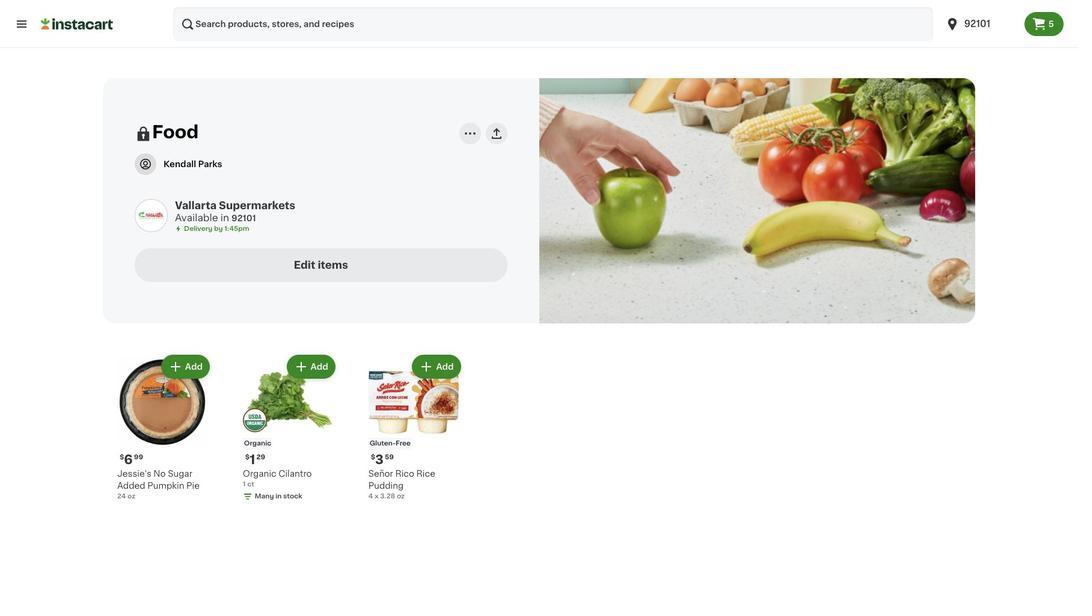 Task type: describe. For each thing, give the bounding box(es) containing it.
edit items button
[[135, 248, 507, 282]]

rice
[[416, 470, 435, 478]]

sugar
[[168, 470, 192, 478]]

add for 1
[[311, 363, 328, 371]]

jessie's no sugar added pumpkin pie 24 oz
[[117, 470, 200, 500]]

$ 6 99
[[120, 453, 143, 466]]

delivery by 1:45pm
[[184, 225, 249, 232]]

organic for organic
[[244, 440, 271, 447]]

pumpkin
[[147, 482, 184, 490]]

instacart logo image
[[41, 17, 113, 31]]

1 vertical spatial in
[[275, 493, 282, 500]]

pudding
[[368, 482, 404, 490]]

kendall parks
[[164, 160, 222, 168]]

5 button
[[1024, 12, 1064, 36]]

señor rico rice pudding 4 x 3.28 oz
[[368, 470, 435, 500]]

24
[[117, 493, 126, 500]]

kendall
[[164, 160, 196, 168]]

product group containing 3
[[364, 352, 463, 514]]

señor
[[368, 470, 393, 478]]

92101 inside vallarta supermarkets available in 92101
[[232, 214, 256, 222]]

oz for 6
[[127, 493, 135, 500]]

supermarkets
[[219, 201, 295, 210]]

edit
[[294, 260, 315, 270]]

by
[[214, 225, 223, 232]]

92101 button
[[938, 7, 1024, 41]]

3.28
[[380, 493, 395, 500]]

$ for 1
[[245, 454, 250, 461]]

ct
[[247, 481, 254, 488]]

x
[[375, 493, 379, 500]]

add for 3
[[436, 363, 454, 371]]

added
[[117, 482, 145, 490]]

organic for organic cilantro 1 ct
[[243, 470, 276, 478]]

$ for 6
[[120, 454, 124, 461]]

$ 1 29
[[245, 453, 265, 466]]

vallarta
[[175, 201, 217, 210]]

1:45pm
[[224, 225, 249, 232]]

edit items
[[294, 260, 348, 270]]

cilantro
[[279, 470, 312, 478]]

92101 button
[[945, 7, 1017, 41]]

in inside vallarta supermarkets available in 92101
[[221, 213, 229, 222]]

stock
[[283, 493, 302, 500]]

food
[[152, 123, 199, 140]]

no
[[154, 470, 166, 478]]

many in stock
[[255, 493, 302, 500]]

organic cilantro 1 ct
[[243, 470, 312, 488]]



Task type: locate. For each thing, give the bounding box(es) containing it.
$ inside $ 3 59
[[371, 454, 375, 461]]

delivery
[[184, 225, 212, 232]]

oz inside jessie's no sugar added pumpkin pie 24 oz
[[127, 493, 135, 500]]

$ for 3
[[371, 454, 375, 461]]

add button
[[162, 356, 209, 378], [288, 356, 334, 378], [413, 356, 460, 378]]

3 add button from the left
[[413, 356, 460, 378]]

1 horizontal spatial 1
[[250, 453, 255, 466]]

2 horizontal spatial $
[[371, 454, 375, 461]]

1 vertical spatial 1
[[243, 481, 246, 488]]

99
[[134, 454, 143, 461]]

3
[[375, 453, 384, 466]]

$ left 59
[[371, 454, 375, 461]]

1 vertical spatial 92101
[[232, 214, 256, 222]]

in up by
[[221, 213, 229, 222]]

0 horizontal spatial in
[[221, 213, 229, 222]]

gluten-
[[370, 440, 396, 447]]

1 horizontal spatial oz
[[397, 493, 405, 500]]

jessie's
[[117, 470, 151, 478]]

vallarta supermarkets image
[[135, 199, 168, 232]]

$ inside the $ 1 29
[[245, 454, 250, 461]]

organic up ct
[[243, 470, 276, 478]]

2 horizontal spatial add button
[[413, 356, 460, 378]]

in
[[221, 213, 229, 222], [275, 493, 282, 500]]

free
[[396, 440, 411, 447]]

1 product group from the left
[[112, 352, 212, 514]]

1 horizontal spatial in
[[275, 493, 282, 500]]

1 add from the left
[[185, 363, 203, 371]]

59
[[385, 454, 394, 461]]

1 horizontal spatial 92101
[[964, 19, 990, 28]]

$
[[120, 454, 124, 461], [245, 454, 250, 461], [371, 454, 375, 461]]

rico
[[395, 470, 414, 478]]

2 add from the left
[[311, 363, 328, 371]]

0 horizontal spatial $
[[120, 454, 124, 461]]

$ inside the $ 6 99
[[120, 454, 124, 461]]

92101 inside 92101 popup button
[[964, 19, 990, 28]]

29
[[256, 454, 265, 461]]

organic
[[244, 440, 271, 447], [243, 470, 276, 478]]

1 horizontal spatial add
[[311, 363, 328, 371]]

add
[[185, 363, 203, 371], [311, 363, 328, 371], [436, 363, 454, 371]]

0 horizontal spatial add button
[[162, 356, 209, 378]]

oz right 24 in the bottom of the page
[[127, 493, 135, 500]]

gluten-free
[[370, 440, 411, 447]]

2 horizontal spatial product group
[[364, 352, 463, 514]]

0 horizontal spatial 92101
[[232, 214, 256, 222]]

$ left 29
[[245, 454, 250, 461]]

item badge image
[[243, 408, 267, 432]]

3 $ from the left
[[371, 454, 375, 461]]

Search field
[[173, 7, 933, 41]]

0 horizontal spatial product group
[[112, 352, 212, 514]]

2 oz from the left
[[397, 493, 405, 500]]

add for 6
[[185, 363, 203, 371]]

add button for 3
[[413, 356, 460, 378]]

items
[[318, 260, 348, 270]]

2 product group from the left
[[238, 352, 338, 514]]

1
[[250, 453, 255, 466], [243, 481, 246, 488]]

oz right 3.28 on the bottom left of the page
[[397, 493, 405, 500]]

0 horizontal spatial oz
[[127, 493, 135, 500]]

3 product group from the left
[[364, 352, 463, 514]]

vallarta supermarkets available in 92101
[[175, 201, 295, 222]]

0 horizontal spatial add
[[185, 363, 203, 371]]

None search field
[[173, 7, 933, 41]]

1 oz from the left
[[127, 493, 135, 500]]

in left stock
[[275, 493, 282, 500]]

oz for 3
[[397, 493, 405, 500]]

pie
[[186, 482, 200, 490]]

0 vertical spatial organic
[[244, 440, 271, 447]]

add button for 1
[[288, 356, 334, 378]]

oz
[[127, 493, 135, 500], [397, 493, 405, 500]]

1 vertical spatial organic
[[243, 470, 276, 478]]

organic inside organic cilantro 1 ct
[[243, 470, 276, 478]]

4
[[368, 493, 373, 500]]

3 add from the left
[[436, 363, 454, 371]]

$ 3 59
[[371, 453, 394, 466]]

2 add button from the left
[[288, 356, 334, 378]]

parks
[[198, 160, 222, 168]]

add button for 6
[[162, 356, 209, 378]]

available
[[175, 213, 218, 222]]

product group containing 6
[[112, 352, 212, 514]]

5
[[1048, 20, 1054, 28]]

2 horizontal spatial add
[[436, 363, 454, 371]]

many
[[255, 493, 274, 500]]

2 $ from the left
[[245, 454, 250, 461]]

0 vertical spatial 92101
[[964, 19, 990, 28]]

1 horizontal spatial add button
[[288, 356, 334, 378]]

6
[[124, 453, 133, 466]]

1 horizontal spatial product group
[[238, 352, 338, 514]]

1 left ct
[[243, 481, 246, 488]]

1 left 29
[[250, 453, 255, 466]]

0 horizontal spatial 1
[[243, 481, 246, 488]]

0 vertical spatial 1
[[250, 453, 255, 466]]

92101
[[964, 19, 990, 28], [232, 214, 256, 222]]

oz inside señor rico rice pudding 4 x 3.28 oz
[[397, 493, 405, 500]]

0 vertical spatial in
[[221, 213, 229, 222]]

1 horizontal spatial $
[[245, 454, 250, 461]]

$ left 99
[[120, 454, 124, 461]]

organic up 29
[[244, 440, 271, 447]]

product group containing 1
[[238, 352, 338, 514]]

1 $ from the left
[[120, 454, 124, 461]]

product group
[[112, 352, 212, 514], [238, 352, 338, 514], [364, 352, 463, 514]]

1 add button from the left
[[162, 356, 209, 378]]

1 inside organic cilantro 1 ct
[[243, 481, 246, 488]]



Task type: vqa. For each thing, say whether or not it's contained in the screenshot.
99 at the left
yes



